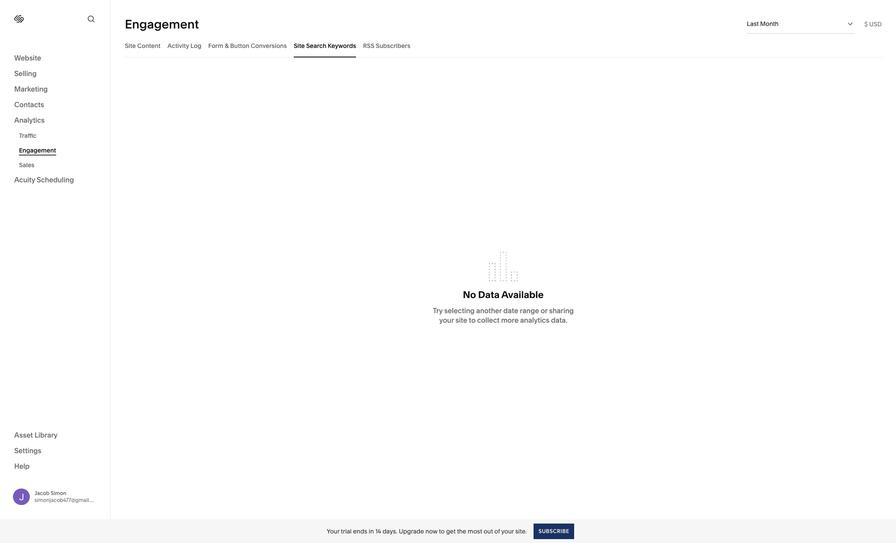 Task type: describe. For each thing, give the bounding box(es) containing it.
your trial ends in 14 days. upgrade now to get the most out of your site.
[[327, 527, 527, 535]]

of
[[495, 527, 500, 535]]

$
[[865, 20, 868, 28]]

acuity
[[14, 175, 35, 184]]

rss subscribers
[[363, 42, 410, 49]]

your inside try selecting another date range or sharing your site to collect more analytics data.
[[439, 316, 454, 325]]

$ usd
[[865, 20, 882, 28]]

activity log
[[167, 42, 201, 49]]

last
[[747, 20, 759, 28]]

asset library
[[14, 431, 58, 439]]

0 horizontal spatial engagement
[[19, 146, 56, 154]]

more
[[501, 316, 519, 325]]

asset library link
[[14, 430, 96, 441]]

content
[[137, 42, 161, 49]]

&
[[225, 42, 229, 49]]

no data available
[[463, 289, 544, 301]]

asset
[[14, 431, 33, 439]]

your
[[327, 527, 340, 535]]

subscribers
[[376, 42, 410, 49]]

try selecting another date range or sharing your site to collect more analytics data.
[[433, 306, 574, 325]]

0 horizontal spatial to
[[439, 527, 445, 535]]

site
[[456, 316, 467, 325]]

help link
[[14, 461, 30, 471]]

usd
[[869, 20, 882, 28]]

collect
[[477, 316, 500, 325]]

form
[[208, 42, 223, 49]]

simon
[[51, 490, 66, 496]]

analytics
[[520, 316, 550, 325]]

data.
[[551, 316, 568, 325]]

subscribe button
[[534, 524, 574, 539]]

help
[[14, 462, 30, 470]]

keywords
[[328, 42, 356, 49]]

log
[[190, 42, 201, 49]]

1 horizontal spatial your
[[501, 527, 514, 535]]

the
[[457, 527, 466, 535]]

selling link
[[14, 69, 96, 79]]

site content
[[125, 42, 161, 49]]

now
[[426, 527, 438, 535]]

marketing
[[14, 85, 48, 93]]

sharing
[[549, 306, 574, 315]]

days.
[[383, 527, 397, 535]]

sales link
[[19, 158, 101, 172]]

site for site content
[[125, 42, 136, 49]]

scheduling
[[37, 175, 74, 184]]

form & button conversions
[[208, 42, 287, 49]]

out
[[484, 527, 493, 535]]

upgrade
[[399, 527, 424, 535]]

conversions
[[251, 42, 287, 49]]

get
[[446, 527, 456, 535]]

trial
[[341, 527, 352, 535]]

analytics
[[14, 116, 45, 124]]

most
[[468, 527, 482, 535]]

sales
[[19, 161, 34, 169]]

jacob simon simonjacob477@gmail.com
[[34, 490, 101, 503]]



Task type: vqa. For each thing, say whether or not it's contained in the screenshot.
0% related to Exit Rate 0%
no



Task type: locate. For each thing, give the bounding box(es) containing it.
last month
[[747, 20, 779, 28]]

website
[[14, 54, 41, 62]]

1 horizontal spatial engagement
[[125, 17, 199, 31]]

0 vertical spatial to
[[469, 316, 476, 325]]

2 site from the left
[[294, 42, 305, 49]]

site left search
[[294, 42, 305, 49]]

site search keywords
[[294, 42, 356, 49]]

activity
[[167, 42, 189, 49]]

1 vertical spatial your
[[501, 527, 514, 535]]

acuity scheduling link
[[14, 175, 96, 185]]

your right of
[[501, 527, 514, 535]]

0 horizontal spatial site
[[125, 42, 136, 49]]

1 horizontal spatial to
[[469, 316, 476, 325]]

14
[[375, 527, 381, 535]]

site inside button
[[294, 42, 305, 49]]

data
[[478, 289, 500, 301]]

engagement up content
[[125, 17, 199, 31]]

site
[[125, 42, 136, 49], [294, 42, 305, 49]]

traffic
[[19, 132, 37, 140]]

0 vertical spatial engagement
[[125, 17, 199, 31]]

selecting
[[444, 306, 475, 315]]

site.
[[515, 527, 527, 535]]

search
[[306, 42, 326, 49]]

contacts
[[14, 100, 44, 109]]

try
[[433, 306, 443, 315]]

1 vertical spatial engagement
[[19, 146, 56, 154]]

your down try
[[439, 316, 454, 325]]

website link
[[14, 53, 96, 64]]

in
[[369, 527, 374, 535]]

to right site
[[469, 316, 476, 325]]

month
[[760, 20, 779, 28]]

tab list
[[125, 34, 882, 57]]

marketing link
[[14, 84, 96, 95]]

jacob
[[34, 490, 49, 496]]

1 horizontal spatial site
[[294, 42, 305, 49]]

range
[[520, 306, 539, 315]]

site search keywords button
[[294, 34, 356, 57]]

library
[[35, 431, 58, 439]]

tab list containing site content
[[125, 34, 882, 57]]

1 vertical spatial to
[[439, 527, 445, 535]]

to left get
[[439, 527, 445, 535]]

another
[[476, 306, 502, 315]]

engagement down traffic
[[19, 146, 56, 154]]

settings
[[14, 446, 41, 455]]

or
[[541, 306, 548, 315]]

last month button
[[747, 14, 855, 33]]

date
[[503, 306, 518, 315]]

traffic link
[[19, 128, 101, 143]]

0 vertical spatial your
[[439, 316, 454, 325]]

to inside try selecting another date range or sharing your site to collect more analytics data.
[[469, 316, 476, 325]]

form & button conversions button
[[208, 34, 287, 57]]

no
[[463, 289, 476, 301]]

0 horizontal spatial your
[[439, 316, 454, 325]]

settings link
[[14, 446, 96, 456]]

1 site from the left
[[125, 42, 136, 49]]

activity log button
[[167, 34, 201, 57]]

available
[[502, 289, 544, 301]]

simonjacob477@gmail.com
[[34, 497, 101, 503]]

engagement link
[[19, 143, 101, 158]]

acuity scheduling
[[14, 175, 74, 184]]

subscribe
[[539, 528, 569, 534]]

ends
[[353, 527, 367, 535]]

site left content
[[125, 42, 136, 49]]

site content button
[[125, 34, 161, 57]]

site for site search keywords
[[294, 42, 305, 49]]

contacts link
[[14, 100, 96, 110]]

to
[[469, 316, 476, 325], [439, 527, 445, 535]]

your
[[439, 316, 454, 325], [501, 527, 514, 535]]

engagement
[[125, 17, 199, 31], [19, 146, 56, 154]]

button
[[230, 42, 249, 49]]

selling
[[14, 69, 37, 78]]

site inside "button"
[[125, 42, 136, 49]]

rss
[[363, 42, 374, 49]]

rss subscribers button
[[363, 34, 410, 57]]

analytics link
[[14, 115, 96, 126]]



